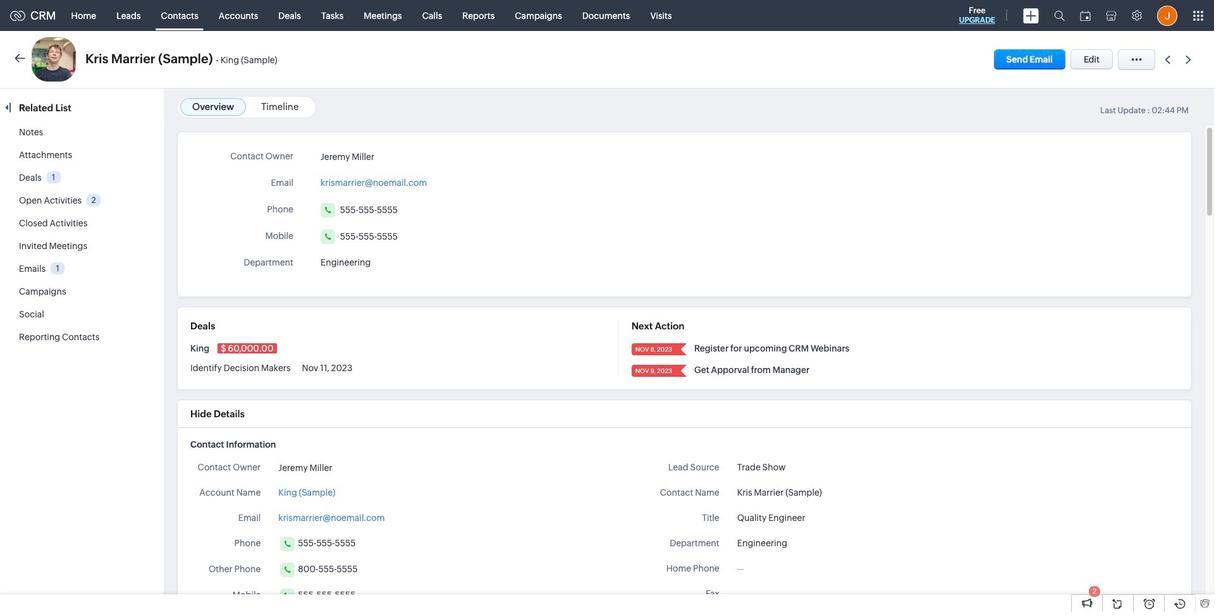 Task type: describe. For each thing, give the bounding box(es) containing it.
profile image
[[1158, 5, 1178, 26]]

search image
[[1054, 10, 1065, 21]]

create menu image
[[1024, 8, 1039, 23]]

create menu element
[[1016, 0, 1047, 31]]



Task type: vqa. For each thing, say whether or not it's contained in the screenshot.
Remove sample data LINK at the left
no



Task type: locate. For each thing, give the bounding box(es) containing it.
profile element
[[1150, 0, 1185, 31]]

previous record image
[[1165, 55, 1171, 64]]

logo image
[[10, 10, 25, 21]]

next record image
[[1186, 55, 1194, 64]]

calendar image
[[1080, 10, 1091, 21]]

search element
[[1047, 0, 1073, 31]]



